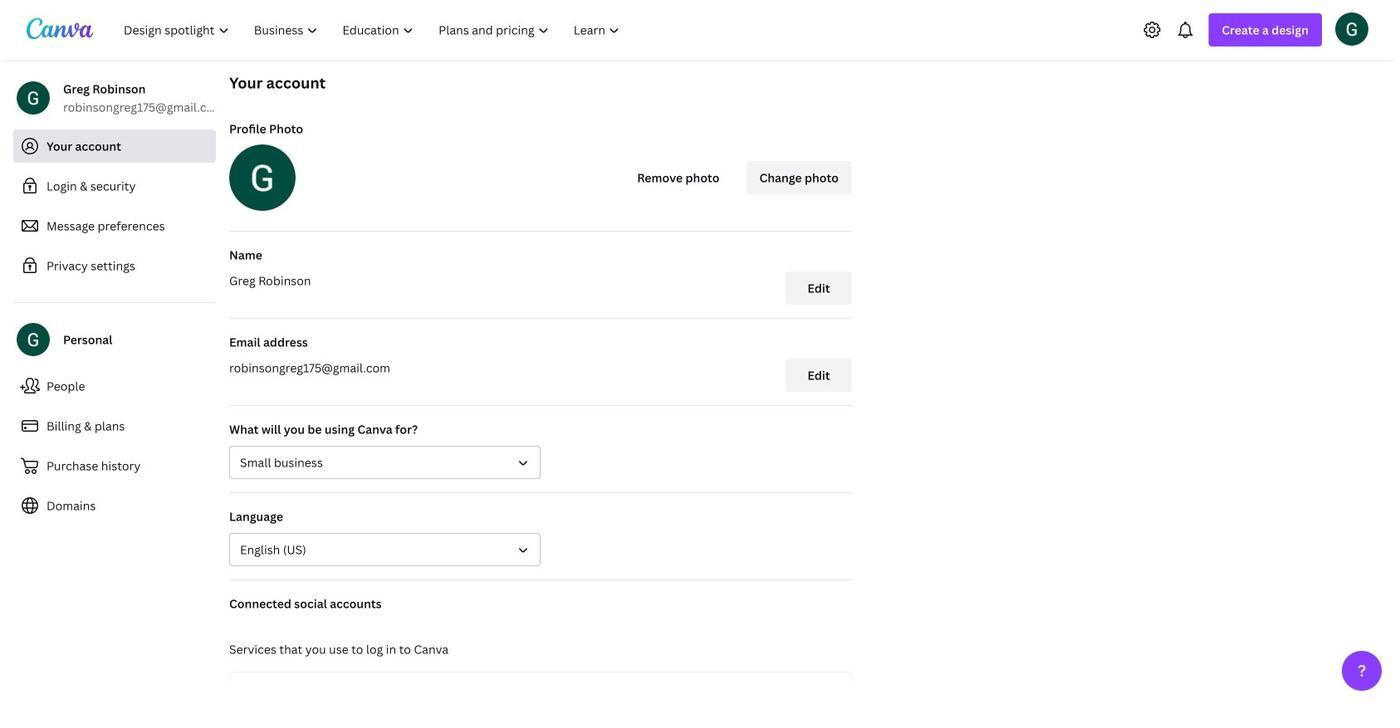 Task type: locate. For each thing, give the bounding box(es) containing it.
greg robinson image
[[1335, 12, 1369, 45]]

top level navigation element
[[113, 13, 634, 47]]

None button
[[229, 446, 541, 479]]



Task type: vqa. For each thing, say whether or not it's contained in the screenshot.
Non-
no



Task type: describe. For each thing, give the bounding box(es) containing it.
Language: English (US) button
[[229, 533, 541, 566]]



